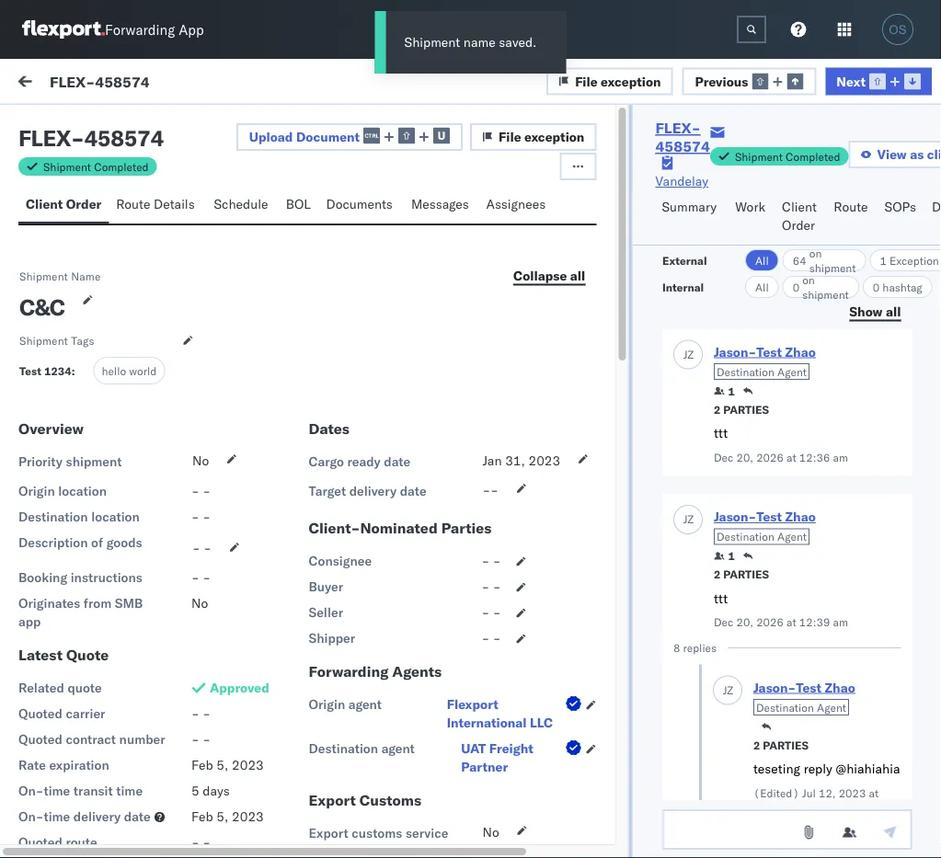 Task type: vqa. For each thing, say whether or not it's contained in the screenshot.
Action
no



Task type: locate. For each thing, give the bounding box(es) containing it.
agent down forwarding agents
[[349, 697, 382, 713]]

0 vertical spatial forwarding
[[105, 21, 175, 38]]

on- left ttttt at bottom
[[18, 809, 44, 825]]

app
[[179, 21, 204, 38]]

agent for teseting reply @hiahiahia (edited)  jul 12, 2023 at 6:55 pm
[[817, 701, 846, 715]]

(0) down 'message' button
[[172, 117, 196, 133]]

days
[[203, 783, 230, 799]]

0 vertical spatial dec 17, 2026, 6:47 pm pst
[[321, 462, 487, 479]]

all right collapse
[[570, 267, 586, 283]]

on for 0
[[802, 273, 815, 287]]

17,
[[348, 462, 368, 479], [348, 545, 368, 561]]

8 jason-test zhao from the top
[[89, 779, 187, 795]]

1 vertical spatial 2
[[714, 568, 720, 582]]

time for delivery
[[44, 809, 70, 825]]

documents
[[326, 196, 393, 212]]

0 horizontal spatial file
[[499, 129, 521, 145]]

delivery down ready
[[349, 483, 397, 499]]

client down related work item/shipment
[[782, 199, 817, 215]]

exception up category
[[525, 129, 585, 145]]

8, left customs
[[348, 794, 360, 810]]

target delivery date
[[309, 483, 427, 499]]

1 horizontal spatial completed
[[786, 150, 841, 163]]

8, up the destination agent
[[348, 711, 360, 727]]

1 horizontal spatial origin
[[309, 697, 345, 713]]

internal inside button
[[123, 117, 168, 133]]

1 button for ttt dec 20, 2026 at 12:39 am
[[714, 549, 735, 564]]

0 up show all
[[873, 280, 880, 294]]

am inside ttt dec 20, 2026 at 12:36 am
[[833, 450, 848, 464]]

1 button for ttt dec 20, 2026 at 12:36 am
[[714, 384, 735, 398]]

1 vertical spatial quoted
[[18, 732, 62, 748]]

expiration
[[49, 757, 109, 774]]

2 on- from the top
[[18, 809, 44, 825]]

origin down priority in the left bottom of the page
[[18, 483, 55, 499]]

internal down summary button
[[662, 280, 704, 294]]

1 vertical spatial on-
[[18, 809, 44, 825]]

2026 inside ttt dec 20, 2026 at 12:36 am
[[756, 450, 784, 464]]

assignees
[[486, 196, 546, 212]]

0 vertical spatial all
[[755, 254, 769, 267]]

1 0 from the left
[[792, 280, 799, 294]]

2 vertical spatial 1
[[728, 549, 735, 563]]

(0)
[[81, 117, 105, 133], [172, 117, 196, 133]]

20, inside ttt dec 20, 2026 at 12:39 am
[[736, 616, 753, 629]]

@ left the tao
[[55, 645, 66, 661]]

flex- 458574
[[656, 119, 710, 156], [724, 214, 810, 230], [724, 297, 810, 313], [724, 380, 810, 396], [724, 462, 810, 479], [724, 545, 810, 561], [724, 628, 810, 644], [724, 711, 810, 727], [724, 794, 810, 810]]

collapse all button
[[502, 262, 597, 290]]

1 horizontal spatial 0
[[873, 280, 880, 294]]

1 8, from the top
[[348, 628, 360, 644]]

2 vertical spatial 20,
[[736, 616, 753, 629]]

at inside ttt dec 20, 2026 at 12:36 am
[[786, 450, 796, 464]]

2 for teseting reply @hiahiahia (edited)  jul 12, 2023 at 6:55 pm
[[753, 739, 760, 752]]

0 vertical spatial delivery
[[349, 483, 397, 499]]

test 1234 :
[[19, 364, 75, 378]]

0 horizontal spatial work
[[53, 71, 100, 96]]

shipment down flex
[[43, 160, 91, 173]]

hello world
[[102, 364, 157, 378]]

resize handle column header for message
[[291, 154, 313, 859]]

jason-test zhao button down 0 on shipment
[[714, 344, 816, 360]]

2 17, from the top
[[348, 545, 368, 561]]

2 parties up teseting
[[753, 739, 808, 752]]

4 jason-test zhao from the top
[[89, 448, 187, 464]]

resize handle column header
[[291, 154, 313, 859], [492, 154, 514, 859], [693, 154, 715, 859], [895, 154, 917, 859]]

0 vertical spatial at
[[786, 450, 796, 464]]

external
[[29, 117, 78, 133], [662, 254, 707, 267]]

message up internal (0)
[[137, 75, 190, 92]]

time for transit
[[44, 783, 70, 799]]

1 all button from the top
[[745, 249, 779, 271]]

external inside button
[[29, 117, 78, 133]]

2 for ttt dec 20, 2026 at 12:36 am
[[714, 403, 720, 416]]

0 horizontal spatial related
[[18, 680, 64, 696]]

origin for origin agent
[[309, 697, 345, 713]]

458574
[[95, 72, 150, 90], [84, 124, 164, 152], [656, 137, 710, 156], [762, 214, 810, 230], [762, 297, 810, 313], [762, 380, 810, 396], [762, 462, 810, 479], [762, 545, 810, 561], [762, 628, 810, 644], [762, 711, 810, 727], [762, 794, 810, 810]]

resize handle column header for related work item/shipment
[[895, 154, 917, 859]]

1 vertical spatial order
[[782, 217, 815, 233]]

document
[[296, 128, 360, 145]]

originates
[[18, 595, 80, 612]]

0 horizontal spatial delivery
[[73, 809, 121, 825]]

shipment up c&c
[[19, 269, 68, 283]]

test
[[130, 199, 155, 215], [130, 282, 155, 298], [756, 344, 782, 360], [19, 364, 41, 378], [130, 365, 155, 381], [130, 448, 155, 464], [756, 509, 782, 525], [130, 531, 155, 547], [130, 613, 155, 629], [796, 680, 821, 696], [130, 696, 155, 712], [106, 728, 131, 744], [130, 779, 155, 795]]

time down rate expiration
[[44, 783, 70, 799]]

quoted for quoted contract number
[[18, 732, 62, 748]]

ready
[[347, 454, 381, 470]]

0 vertical spatial 2 parties
[[714, 403, 769, 416]]

client order button down flex
[[18, 188, 109, 224]]

zhao
[[158, 199, 187, 215], [158, 282, 187, 298], [785, 344, 816, 360], [158, 365, 187, 381], [158, 448, 187, 464], [785, 509, 816, 525], [158, 531, 187, 547], [158, 613, 187, 629], [825, 680, 855, 696], [158, 696, 187, 712], [158, 779, 187, 795]]

1 up the 0 hashtag
[[880, 254, 886, 267]]

time up quoted route
[[44, 809, 70, 825]]

1 vertical spatial all
[[886, 303, 901, 319]]

all for collapse all
[[570, 267, 586, 283]]

(0) for external (0)
[[81, 117, 105, 133]]

dec
[[321, 214, 344, 230], [714, 450, 733, 464], [321, 462, 344, 479], [321, 545, 344, 561], [714, 616, 733, 629], [321, 628, 344, 644], [321, 711, 344, 727], [321, 794, 344, 810]]

6:38
[[402, 711, 430, 727], [402, 794, 430, 810]]

1 on- from the top
[[18, 783, 44, 799]]

forwarding for forwarding agents
[[309, 663, 389, 681]]

1 vertical spatial feb
[[191, 809, 213, 825]]

2026, up the destination agent
[[363, 711, 399, 727]]

order for rightmost "client order" button
[[782, 217, 815, 233]]

uat freight partner link
[[461, 740, 586, 777]]

all
[[570, 267, 586, 283], [886, 303, 901, 319]]

0 vertical spatial test
[[55, 479, 78, 496]]

1 horizontal spatial client
[[782, 199, 817, 215]]

parties for ttt dec 20, 2026 at 12:39 am
[[723, 568, 769, 582]]

client
[[26, 196, 63, 212], [782, 199, 817, 215]]

0 horizontal spatial client
[[26, 196, 63, 212]]

2 @ from the top
[[55, 728, 66, 744]]

jason-test zhao button for teseting reply @hiahiahia (edited)  jul 12, 2023 at 6:55 pm
[[753, 680, 855, 696]]

1 vertical spatial on
[[802, 273, 815, 287]]

0 vertical spatial agent
[[777, 365, 807, 379]]

1 horizontal spatial forwarding
[[309, 663, 389, 681]]

2 parties button up ttt dec 20, 2026 at 12:39 am
[[714, 566, 769, 582]]

1 vertical spatial date
[[400, 483, 427, 499]]

2 vertical spatial 8,
[[348, 794, 360, 810]]

- -
[[191, 483, 211, 499], [191, 509, 211, 525], [192, 540, 212, 556], [482, 553, 501, 569], [191, 570, 211, 586], [482, 579, 501, 595], [482, 605, 501, 621], [482, 630, 501, 647], [191, 706, 211, 722], [191, 732, 211, 748], [191, 835, 211, 851]]

2 quoted from the top
[[18, 732, 62, 748]]

file exception button
[[547, 67, 673, 95], [547, 67, 673, 95], [470, 123, 597, 151], [470, 123, 597, 151]]

client for rightmost "client order" button
[[782, 199, 817, 215]]

2026 inside ttt dec 20, 2026 at 12:39 am
[[756, 616, 784, 629]]

dec 8, 2026, 6:38 pm pst up the destination agent
[[321, 711, 479, 727]]

0 vertical spatial on
[[809, 246, 822, 260]]

destination up ttt dec 20, 2026 at 12:36 am
[[716, 365, 774, 379]]

1 vertical spatial 1 button
[[714, 549, 735, 564]]

view
[[878, 146, 907, 162]]

2 2026 from the top
[[756, 616, 784, 629]]

2 1 button from the top
[[714, 549, 735, 564]]

2 vertical spatial 2
[[753, 739, 760, 752]]

1 vertical spatial agent
[[382, 741, 415, 757]]

0 vertical spatial 2
[[714, 403, 720, 416]]

forwarding up origin agent
[[309, 663, 389, 681]]

no for overview
[[192, 453, 209, 469]]

1 vertical spatial 2 parties button
[[714, 566, 769, 582]]

shipment for 64 on shipment
[[809, 261, 856, 275]]

flexport. image
[[22, 20, 105, 39]]

agent up ttt dec 20, 2026 at 12:39 am
[[777, 530, 807, 544]]

route left details
[[116, 196, 150, 212]]

5 jason-test zhao from the top
[[89, 531, 187, 547]]

shipment
[[809, 261, 856, 275], [802, 288, 849, 301], [66, 454, 122, 470]]

2 8, from the top
[[348, 711, 360, 727]]

5 days
[[191, 783, 230, 799]]

pm down parties
[[441, 545, 461, 561]]

related work item/shipment
[[725, 160, 868, 173]]

0 vertical spatial 1
[[880, 254, 886, 267]]

0 vertical spatial 2 parties button
[[714, 401, 769, 417]]

1 horizontal spatial client order button
[[775, 191, 827, 245]]

0 vertical spatial 17,
[[348, 462, 368, 479]]

0 vertical spatial feb
[[191, 757, 213, 774]]

client order for rightmost "client order" button
[[782, 199, 817, 233]]

agent up ttt dec 20, 2026 at 12:36 am
[[777, 365, 807, 379]]

external (0)
[[29, 117, 105, 133]]

1 horizontal spatial message
[[137, 75, 190, 92]]

0 horizontal spatial shipment completed
[[43, 160, 149, 173]]

consignee
[[309, 553, 372, 569]]

all down the 0 hashtag
[[886, 303, 901, 319]]

next
[[837, 73, 866, 89]]

client order up 64
[[782, 199, 817, 233]]

am
[[833, 450, 848, 464], [833, 616, 848, 629]]

0 vertical spatial date
[[384, 454, 411, 470]]

jason-test zhao up tags
[[89, 282, 187, 298]]

message inside button
[[137, 75, 190, 92]]

at inside ttt dec 20, 2026 at 12:39 am
[[786, 616, 796, 629]]

6:38 down agents
[[402, 711, 430, 727]]

at inside teseting reply @hiahiahia (edited)  jul 12, 2023 at 6:55 pm
[[869, 786, 879, 800]]

ttttt
[[55, 811, 79, 827]]

jason-test zhao button down ttt dec 20, 2026 at 12:36 am
[[714, 509, 816, 525]]

2 vertical spatial quoted
[[18, 835, 62, 851]]

1 vertical spatial 20,
[[736, 450, 753, 464]]

5, up days
[[217, 757, 229, 774]]

0 vertical spatial quoted
[[18, 706, 62, 722]]

1 vertical spatial 17,
[[348, 545, 368, 561]]

am for ttt dec 20, 2026 at 12:36 am
[[833, 450, 848, 464]]

1 horizontal spatial route
[[834, 199, 868, 215]]

ttt dec 20, 2026 at 12:39 am
[[714, 590, 848, 629]]

bol button
[[279, 188, 319, 224]]

export customs service
[[309, 826, 449, 842]]

2 vertical spatial agent
[[817, 701, 846, 715]]

client down flex
[[26, 196, 63, 212]]

work for related
[[766, 160, 790, 173]]

1 vertical spatial 2 parties
[[714, 568, 769, 582]]

reply
[[804, 761, 832, 777]]

parties up teseting
[[763, 739, 808, 752]]

1 vertical spatial am
[[833, 616, 848, 629]]

0 vertical spatial 6:38
[[402, 711, 430, 727]]

@ for @ linjia test
[[55, 728, 66, 744]]

1 horizontal spatial 12:36
[[799, 450, 830, 464]]

shipment up test 1234 :
[[19, 334, 68, 347]]

order for the left "client order" button
[[66, 196, 101, 212]]

4 resize handle column header from the left
[[895, 154, 917, 859]]

shipment right 64
[[809, 261, 856, 275]]

shipment completed up work
[[735, 150, 841, 163]]

2 all from the top
[[755, 280, 769, 294]]

6:38 up service
[[402, 794, 430, 810]]

0 horizontal spatial forwarding
[[105, 21, 175, 38]]

1 export from the top
[[309, 791, 356, 810]]

1 vertical spatial 5,
[[217, 809, 229, 825]]

feb 5, 2023 down days
[[191, 809, 264, 825]]

1 1 button from the top
[[714, 384, 735, 398]]

1 vertical spatial 8,
[[348, 711, 360, 727]]

location up goods
[[91, 509, 140, 525]]

@ down quoted carrier
[[55, 728, 66, 744]]

2 parties for ttt dec 20, 2026 at 12:39 am
[[714, 568, 769, 582]]

sops
[[885, 199, 917, 215]]

0 vertical spatial jason-test zhao button
[[714, 344, 816, 360]]

1 resize handle column header from the left
[[291, 154, 313, 859]]

0 vertical spatial no
[[192, 453, 209, 469]]

2 test from the top
[[55, 562, 78, 578]]

parties for ttt dec 20, 2026 at 12:36 am
[[723, 403, 769, 416]]

external for external
[[662, 254, 707, 267]]

am inside ttt dec 20, 2026 at 12:39 am
[[833, 616, 848, 629]]

1 dec 8, 2026, 6:38 pm pst from the top
[[321, 711, 479, 727]]

carrier
[[66, 706, 105, 722]]

cli
[[927, 146, 941, 162]]

2 5, from the top
[[217, 809, 229, 825]]

dec 17, 2026, 6:47 pm pst up target delivery date
[[321, 462, 487, 479]]

(edited)
[[753, 786, 799, 800]]

1 vertical spatial 6:47
[[410, 545, 438, 561]]

jason-test zhao button down the 12:39
[[753, 680, 855, 696]]

related for related work item/shipment
[[725, 160, 763, 173]]

shipment for 0 on shipment
[[802, 288, 849, 301]]

1 vertical spatial delivery
[[73, 809, 121, 825]]

message inside button
[[214, 117, 268, 133]]

0 horizontal spatial order
[[66, 196, 101, 212]]

1 am from the top
[[833, 450, 848, 464]]

internal for internal
[[662, 280, 704, 294]]

schedule
[[214, 196, 268, 212]]

order down flex - 458574
[[66, 196, 101, 212]]

file exception up flex- 458574 link
[[575, 73, 661, 89]]

2 parties button up ttt dec 20, 2026 at 12:36 am
[[714, 401, 769, 417]]

jason-test zhao up instructions
[[89, 531, 187, 547]]

uat
[[461, 741, 486, 757]]

exception up flex- 458574 link
[[601, 73, 661, 89]]

file exception up category
[[499, 129, 585, 145]]

all
[[755, 254, 769, 267], [755, 280, 769, 294]]

date for target delivery date
[[400, 483, 427, 499]]

0 vertical spatial parties
[[723, 403, 769, 416]]

3 quoted from the top
[[18, 835, 62, 851]]

jason-test zhao down number
[[89, 779, 187, 795]]

dec 8, 2026, 6:39 pm pst
[[321, 628, 479, 644]]

1 2026 from the top
[[756, 450, 784, 464]]

jason-test zhao down smb
[[89, 613, 187, 629]]

0 vertical spatial am
[[833, 450, 848, 464]]

previous button
[[682, 67, 817, 95]]

2 am from the top
[[833, 616, 848, 629]]

1 vertical spatial file exception
[[499, 129, 585, 145]]

1 vertical spatial shipment
[[802, 288, 849, 301]]

delivery
[[349, 483, 397, 499], [73, 809, 121, 825]]

1 (0) from the left
[[81, 117, 105, 133]]

smb
[[115, 595, 143, 612]]

on- for on-time delivery date
[[18, 809, 44, 825]]

all inside the show all button
[[886, 303, 901, 319]]

0 for on
[[792, 280, 799, 294]]

64 on shipment
[[792, 246, 856, 275]]

messages
[[411, 196, 469, 212]]

1 quoted from the top
[[18, 706, 62, 722]]

route down item/shipment
[[834, 199, 868, 215]]

shipment inside 0 on shipment
[[802, 288, 849, 301]]

agent up reply
[[817, 701, 846, 715]]

1 vertical spatial at
[[786, 616, 796, 629]]

0 inside 0 on shipment
[[792, 280, 799, 294]]

app
[[18, 614, 41, 630]]

1 vertical spatial dec 17, 2026, 6:47 pm pst
[[321, 545, 487, 561]]

jason-test zhao destination agent for ttt dec 20, 2026 at 12:39 am
[[714, 509, 816, 544]]

forwarding app
[[105, 21, 204, 38]]

date for cargo ready date
[[384, 454, 411, 470]]

dec 8, 2026, 6:38 pm pst up export customs service
[[321, 794, 479, 810]]

8, up forwarding agents
[[348, 628, 360, 644]]

external down summary button
[[662, 254, 707, 267]]

all left 64
[[755, 254, 769, 267]]

on-
[[18, 783, 44, 799], [18, 809, 44, 825]]

8, for @ tao liu
[[348, 628, 360, 644]]

1 vertical spatial test
[[55, 562, 78, 578]]

1 dec 17, 2026, 6:47 pm pst from the top
[[321, 462, 487, 479]]

world
[[129, 364, 157, 378]]

jason-test zhao destination agent up ttt dec 20, 2026 at 12:36 am
[[714, 344, 816, 379]]

am
[[449, 214, 470, 230]]

@
[[55, 645, 66, 661], [55, 728, 66, 744]]

2 resize handle column header from the left
[[492, 154, 514, 859]]

2 parties up ttt dec 20, 2026 at 12:36 am
[[714, 403, 769, 416]]

pm
[[780, 801, 796, 815]]

7 jason-test zhao from the top
[[89, 696, 187, 712]]

0 horizontal spatial route
[[116, 196, 150, 212]]

1 @ from the top
[[55, 645, 66, 661]]

jason-test zhao destination agent for ttt dec 20, 2026 at 12:36 am
[[714, 344, 816, 379]]

0 vertical spatial origin
[[18, 483, 55, 499]]

time
[[44, 783, 70, 799], [116, 783, 143, 799], [44, 809, 70, 825]]

2 horizontal spatial message
[[214, 117, 268, 133]]

message
[[137, 75, 190, 92], [214, 117, 268, 133], [57, 160, 101, 173]]

None text field
[[737, 16, 767, 43], [662, 810, 912, 850], [737, 16, 767, 43], [662, 810, 912, 850]]

1 6:47 from the top
[[410, 462, 438, 479]]

all button for 0
[[745, 276, 779, 298]]

3 resize handle column header from the left
[[693, 154, 715, 859]]

on- for on-time transit time
[[18, 783, 44, 799]]

8,
[[348, 628, 360, 644], [348, 711, 360, 727], [348, 794, 360, 810]]

1 vertical spatial @
[[55, 728, 66, 744]]

1 horizontal spatial related
[[725, 160, 763, 173]]

destination for teseting reply @hiahiahia (edited)  jul 12, 2023 at 6:55 pm
[[756, 701, 814, 715]]

instructions
[[71, 570, 143, 586]]

2 vertical spatial jason-test zhao button
[[753, 680, 855, 696]]

0 vertical spatial @
[[55, 645, 66, 661]]

6 jason-test zhao from the top
[[89, 613, 187, 629]]

jason-test zhao button for ttt dec 20, 2026 at 12:36 am
[[714, 344, 816, 360]]

1 vertical spatial origin
[[309, 697, 345, 713]]

2 parties button for ttt dec 20, 2026 at 12:39 am
[[714, 566, 769, 582]]

3 jason-test zhao from the top
[[89, 365, 187, 381]]

jason-test zhao up number
[[89, 696, 187, 712]]

parties up ttt dec 20, 2026 at 12:36 am
[[723, 403, 769, 416]]

all button left 0 on shipment
[[745, 276, 779, 298]]

2 up ttt dec 20, 2026 at 12:39 am
[[714, 568, 720, 582]]

1 feb from the top
[[191, 757, 213, 774]]

0 down 64
[[792, 280, 799, 294]]

test down description
[[55, 562, 78, 578]]

0 vertical spatial 1 button
[[714, 384, 735, 398]]

0 vertical spatial all
[[570, 267, 586, 283]]

2 0 from the left
[[873, 280, 880, 294]]

order inside client order
[[782, 217, 815, 233]]

delivery down transit
[[73, 809, 121, 825]]

2 vertical spatial parties
[[763, 739, 808, 752]]

teseting reply @hiahiahia (edited)  jul 12, 2023 at 6:55 pm
[[753, 761, 900, 815]]

1 button up ttt dec 20, 2026 at 12:36 am
[[714, 384, 735, 398]]

transit
[[73, 783, 113, 799]]

0 vertical spatial internal
[[123, 117, 168, 133]]

origin up the destination agent
[[309, 697, 345, 713]]

6:47
[[410, 462, 438, 479], [410, 545, 438, 561]]

route for route
[[834, 199, 868, 215]]

jan 31, 2023
[[483, 453, 561, 469]]

6:47 up target delivery date
[[410, 462, 438, 479]]

1 for ttt dec 20, 2026 at 12:39 am
[[728, 549, 735, 563]]

internal down 'message' button
[[123, 117, 168, 133]]

0 horizontal spatial 0
[[792, 280, 799, 294]]

work up work
[[766, 160, 790, 173]]

2 vertical spatial no
[[483, 825, 499, 841]]

1 button up ttt dec 20, 2026 at 12:39 am
[[714, 549, 735, 564]]

2 all button from the top
[[745, 276, 779, 298]]

contract
[[66, 732, 116, 748]]

completed down flex - 458574
[[94, 160, 149, 173]]

shipment left the name
[[405, 34, 460, 50]]

2 (0) from the left
[[172, 117, 196, 133]]

collapse all
[[513, 267, 586, 283]]

1 horizontal spatial external
[[662, 254, 707, 267]]

0 vertical spatial 8,
[[348, 628, 360, 644]]

1 up ttt dec 20, 2026 at 12:39 am
[[728, 549, 735, 563]]

all button left 64
[[745, 249, 779, 271]]

1 vertical spatial export
[[309, 826, 348, 842]]

on inside 64 on shipment
[[809, 246, 822, 260]]

quoted down related quote
[[18, 706, 62, 722]]

message down flex - 458574
[[57, 160, 101, 173]]

1 vertical spatial related
[[18, 680, 64, 696]]

0 horizontal spatial all
[[570, 267, 586, 283]]

details
[[154, 196, 195, 212]]

2 export from the top
[[309, 826, 348, 842]]

1 vertical spatial jason-test zhao button
[[714, 509, 816, 525]]

2026 for ttt dec 20, 2026 at 12:39 am
[[756, 616, 784, 629]]

0 vertical spatial 20,
[[348, 214, 368, 230]]

2 dec 8, 2026, 6:38 pm pst from the top
[[321, 794, 479, 810]]

export for export customs service
[[309, 826, 348, 842]]

20, inside ttt dec 20, 2026 at 12:36 am
[[736, 450, 753, 464]]

at for ttt dec 20, 2026 at 12:39 am
[[786, 616, 796, 629]]

all inside "collapse all" button
[[570, 267, 586, 283]]

vandelay link
[[656, 172, 709, 191]]

0 vertical spatial agent
[[349, 697, 382, 713]]

client order for the left "client order" button
[[26, 196, 101, 212]]

6:47 down client-nominated parties
[[410, 545, 438, 561]]

0 horizontal spatial internal
[[123, 117, 168, 133]]

location up destination location
[[58, 483, 107, 499]]

0 vertical spatial related
[[725, 160, 763, 173]]

agents
[[392, 663, 442, 681]]

1 all from the top
[[755, 254, 769, 267]]

feb
[[191, 757, 213, 774], [191, 809, 213, 825]]

order up 64
[[782, 217, 815, 233]]

shipment inside 64 on shipment
[[809, 261, 856, 275]]

on inside 0 on shipment
[[802, 273, 815, 287]]

2 parties button up teseting
[[753, 737, 808, 753]]

destination up teseting
[[756, 701, 814, 715]]

2 vertical spatial jason-test zhao destination agent
[[753, 680, 855, 715]]

destination
[[716, 365, 774, 379], [18, 509, 88, 525], [716, 530, 774, 544], [756, 701, 814, 715], [309, 741, 378, 757]]

export up customs at the left bottom
[[309, 791, 356, 810]]

1 vertical spatial agent
[[777, 530, 807, 544]]



Task type: describe. For each thing, give the bounding box(es) containing it.
previous
[[695, 73, 748, 89]]

location for origin location
[[58, 483, 107, 499]]

2026, down the documents
[[371, 214, 407, 230]]

my
[[18, 71, 48, 96]]

20, for ttt dec 20, 2026 at 12:36 am
[[736, 450, 753, 464]]

pst up uat
[[456, 711, 479, 727]]

2026, left 6:39
[[363, 628, 399, 644]]

internal (0)
[[123, 117, 196, 133]]

summary button
[[655, 191, 728, 245]]

upload document button
[[236, 123, 463, 151]]

related quote
[[18, 680, 102, 696]]

os
[[889, 23, 907, 36]]

upload document
[[249, 128, 360, 145]]

forwarding app link
[[22, 20, 204, 39]]

0 for hashtag
[[873, 280, 880, 294]]

0 vertical spatial file exception
[[575, 73, 661, 89]]

vandelay
[[656, 173, 709, 189]]

5
[[191, 783, 199, 799]]

teseting
[[753, 761, 800, 777]]

message list
[[214, 117, 294, 133]]

external for external (0)
[[29, 117, 78, 133]]

flexport international llc
[[447, 697, 553, 731]]

2 feb 5, 2023 from the top
[[191, 809, 264, 825]]

uat freight partner
[[461, 741, 534, 775]]

2026, up export customs service
[[363, 794, 399, 810]]

next button
[[826, 67, 932, 95]]

summary
[[662, 199, 717, 215]]

am for ttt dec 20, 2026 at 12:39 am
[[833, 616, 848, 629]]

2 parties button for teseting reply @hiahiahia (edited)  jul 12, 2023 at 6:55 pm
[[753, 737, 808, 753]]

show
[[849, 303, 883, 319]]

messages button
[[404, 188, 479, 224]]

category
[[523, 160, 568, 173]]

freight
[[489, 741, 534, 757]]

nominated
[[360, 519, 438, 537]]

agent for ttt dec 20, 2026 at 12:36 am
[[777, 365, 807, 379]]

destination agent
[[309, 741, 415, 757]]

view as cli button
[[849, 141, 941, 168]]

replies
[[683, 641, 716, 655]]

quoted for quoted route
[[18, 835, 62, 851]]

hello
[[102, 364, 126, 378]]

1 horizontal spatial exception
[[601, 73, 661, 89]]

route button
[[827, 191, 878, 245]]

name
[[464, 34, 496, 50]]

cargo ready date
[[309, 454, 411, 470]]

pst right 6:39
[[456, 628, 479, 644]]

pm down agents
[[433, 711, 453, 727]]

--
[[483, 482, 499, 498]]

ttt dec 20, 2026 at 12:36 am
[[714, 425, 848, 464]]

1 vertical spatial no
[[191, 595, 208, 612]]

cargo
[[309, 454, 344, 470]]

dates
[[309, 420, 350, 438]]

quote
[[66, 646, 109, 664]]

shipment name
[[19, 269, 101, 283]]

saved.
[[499, 34, 537, 50]]

(0) for internal (0)
[[172, 117, 196, 133]]

message for 'message' button
[[137, 75, 190, 92]]

@ tao liu
[[55, 645, 114, 661]]

pst down partner
[[456, 794, 479, 810]]

all for show all
[[886, 303, 901, 319]]

shipment up work
[[735, 150, 783, 163]]

1 6:38 from the top
[[402, 711, 430, 727]]

parties for teseting reply @hiahiahia (edited)  jul 12, 2023 at 6:55 pm
[[763, 739, 808, 752]]

1 17, from the top
[[348, 462, 368, 479]]

2026, up target delivery date
[[371, 462, 407, 479]]

flexport international llc link
[[447, 696, 586, 733]]

work button
[[728, 191, 775, 245]]

view as cli
[[878, 146, 941, 162]]

on-time delivery date
[[18, 809, 151, 825]]

jason-test zhao destination agent for teseting reply @hiahiahia (edited)  jul 12, 2023 at 6:55 pm
[[753, 680, 855, 715]]

origin agent
[[309, 697, 382, 713]]

jan
[[483, 453, 502, 469]]

no for export customs
[[483, 825, 499, 841]]

origin for origin location
[[18, 483, 55, 499]]

message button
[[129, 59, 222, 109]]

forwarding agents
[[309, 663, 442, 681]]

resize handle column header for category
[[693, 154, 715, 859]]

quoted route
[[18, 835, 97, 851]]

1 horizontal spatial shipment completed
[[735, 150, 841, 163]]

export for export customs
[[309, 791, 356, 810]]

message list button
[[206, 109, 301, 144]]

destination up description
[[18, 509, 88, 525]]

pm right 6:39
[[433, 628, 453, 644]]

:
[[72, 364, 75, 378]]

client-nominated parties
[[309, 519, 492, 537]]

8, for @ linjia test
[[348, 711, 360, 727]]

1 feb 5, 2023 from the top
[[191, 757, 264, 774]]

0 hashtag
[[873, 280, 922, 294]]

8
[[673, 641, 680, 655]]

0 horizontal spatial completed
[[94, 160, 149, 173]]

1 test from the top
[[55, 479, 78, 496]]

work for my
[[53, 71, 100, 96]]

agent for origin agent
[[349, 697, 382, 713]]

jason-test zhao button for ttt dec 20, 2026 at 12:39 am
[[714, 509, 816, 525]]

route details button
[[109, 188, 207, 224]]

2 6:47 from the top
[[410, 545, 438, 561]]

64
[[792, 254, 806, 267]]

2 6:38 from the top
[[402, 794, 430, 810]]

all for 0
[[755, 280, 769, 294]]

2 dec 17, 2026, 6:47 pm pst from the top
[[321, 545, 487, 561]]

dec inside ttt dec 20, 2026 at 12:36 am
[[714, 450, 733, 464]]

agent for ttt dec 20, 2026 at 12:39 am
[[777, 530, 807, 544]]

upload
[[249, 128, 293, 145]]

12:36 inside ttt dec 20, 2026 at 12:36 am
[[799, 450, 830, 464]]

0 vertical spatial 12:36
[[410, 214, 446, 230]]

2 vertical spatial shipment
[[66, 454, 122, 470]]

pm left jan
[[441, 462, 461, 479]]

list
[[271, 117, 294, 133]]

quoted for quoted carrier
[[18, 706, 62, 722]]

message for message list
[[214, 117, 268, 133]]

work
[[735, 199, 766, 215]]

description
[[18, 535, 88, 551]]

external (0) button
[[22, 109, 116, 144]]

2 parties button for ttt dec 20, 2026 at 12:36 am
[[714, 401, 769, 417]]

originates from smb app
[[18, 595, 143, 630]]

destination for ttt dec 20, 2026 at 12:36 am
[[716, 365, 774, 379]]

route for route details
[[116, 196, 150, 212]]

1 horizontal spatial delivery
[[349, 483, 397, 499]]

agent for destination agent
[[382, 741, 415, 757]]

quoted carrier
[[18, 706, 105, 722]]

1 horizontal spatial file
[[575, 73, 598, 89]]

schedule button
[[207, 188, 279, 224]]

2 vertical spatial date
[[124, 809, 151, 825]]

client for the left "client order" button
[[26, 196, 63, 212]]

shipment name saved.
[[405, 34, 537, 50]]

shipment tags
[[19, 334, 94, 347]]

@ linjia test
[[55, 728, 131, 744]]

pst right am in the top of the page
[[473, 214, 496, 230]]

0 horizontal spatial exception
[[525, 129, 585, 145]]

overview
[[18, 420, 84, 438]]

flex- 458574 link
[[656, 119, 710, 156]]

internal (0) button
[[116, 109, 206, 144]]

time right transit
[[116, 783, 143, 799]]

at for ttt dec 20, 2026 at 12:36 am
[[786, 450, 796, 464]]

2026, down nominated
[[371, 545, 407, 561]]

2 feb from the top
[[191, 809, 213, 825]]

1 for ttt dec 20, 2026 at 12:36 am
[[728, 384, 735, 398]]

2026 for ttt dec 20, 2026 at 12:36 am
[[756, 450, 784, 464]]

pst down parties
[[464, 545, 487, 561]]

0 horizontal spatial client order button
[[18, 188, 109, 224]]

linjia
[[69, 728, 102, 744]]

20, for ttt dec 20, 2026 at 12:39 am
[[736, 616, 753, 629]]

flex - 458574
[[18, 124, 164, 152]]

destination location
[[18, 509, 140, 525]]

destination down origin agent
[[309, 741, 378, 757]]

show all button
[[838, 298, 912, 326]]

dec inside ttt dec 20, 2026 at 12:39 am
[[714, 616, 733, 629]]

all for 64
[[755, 254, 769, 267]]

2 parties for teseting reply @hiahiahia (edited)  jul 12, 2023 at 6:55 pm
[[753, 739, 808, 752]]

ttt inside ttt dec 20, 2026 at 12:39 am
[[714, 590, 728, 606]]

sops button
[[878, 191, 925, 245]]

2 parties for ttt dec 20, 2026 at 12:36 am
[[714, 403, 769, 416]]

ttt inside ttt dec 20, 2026 at 12:36 am
[[714, 425, 728, 441]]

tao
[[69, 645, 90, 661]]

12,
[[819, 786, 836, 800]]

related for related quote
[[18, 680, 64, 696]]

priority
[[18, 454, 63, 470]]

target
[[309, 483, 346, 499]]

2 for ttt dec 20, 2026 at 12:39 am
[[714, 568, 720, 582]]

2 vertical spatial message
[[57, 160, 101, 173]]

3 8, from the top
[[348, 794, 360, 810]]

internal for internal (0)
[[123, 117, 168, 133]]

show all
[[849, 303, 901, 319]]

dec 20, 2026, 12:36 am pst
[[321, 214, 496, 230]]

description of goods
[[18, 535, 142, 551]]

6:55
[[753, 801, 777, 815]]

forwarding for forwarding app
[[105, 21, 175, 38]]

2 jason-test zhao from the top
[[89, 282, 187, 298]]

2023 inside teseting reply @hiahiahia (edited)  jul 12, 2023 at 6:55 pm
[[839, 786, 866, 800]]

location for destination location
[[91, 509, 140, 525]]

1 jason-test zhao from the top
[[89, 199, 187, 215]]

pst up --
[[464, 462, 487, 479]]

on for 64
[[809, 246, 822, 260]]

all button for 64
[[745, 249, 779, 271]]

@ for @ tao liu
[[55, 645, 66, 661]]

destination for ttt dec 20, 2026 at 12:39 am
[[716, 530, 774, 544]]

pm up service
[[433, 794, 453, 810]]

from
[[84, 595, 112, 612]]

1 vertical spatial file
[[499, 129, 521, 145]]

1 5, from the top
[[217, 757, 229, 774]]

1234
[[44, 364, 72, 378]]

0 on shipment
[[792, 273, 849, 301]]



